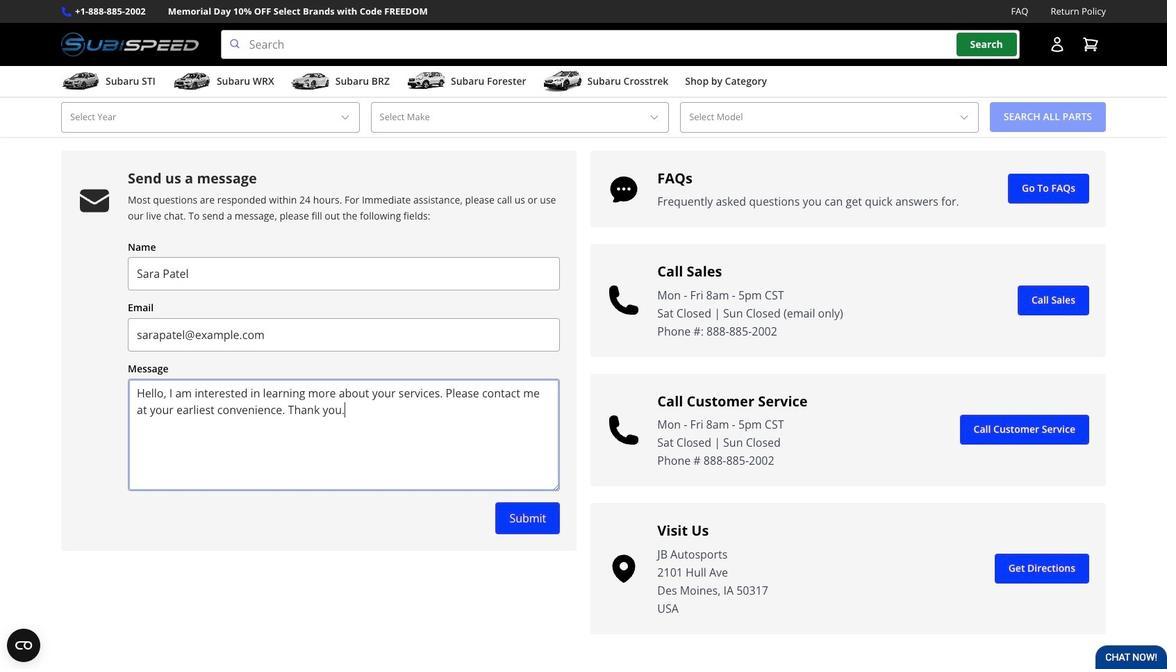 Task type: locate. For each thing, give the bounding box(es) containing it.
Select Make button
[[371, 102, 669, 132]]

subispeed logo image
[[61, 30, 199, 59]]

open widget image
[[7, 629, 40, 662]]

a subaru sti thumbnail image image
[[61, 71, 100, 92]]

Message text field
[[128, 379, 560, 491]]

Select Model button
[[681, 102, 979, 132]]

a subaru brz thumbnail image image
[[291, 71, 330, 92]]



Task type: describe. For each thing, give the bounding box(es) containing it.
search input field
[[221, 30, 1020, 59]]

select make image
[[649, 112, 660, 123]]

select year image
[[340, 112, 351, 123]]

select model image
[[959, 112, 970, 123]]

a subaru wrx thumbnail image image
[[172, 71, 211, 92]]

a subaru crosstrek thumbnail image image
[[543, 71, 582, 92]]

Select Year button
[[61, 102, 360, 132]]

name text field
[[128, 257, 560, 291]]

account image
[[1049, 36, 1066, 53]]

a subaru forester thumbnail image image
[[407, 71, 445, 92]]

Email Address text field
[[128, 318, 560, 351]]



Task type: vqa. For each thing, say whether or not it's contained in the screenshot.
A Subaru Sti Thumbnail Image
yes



